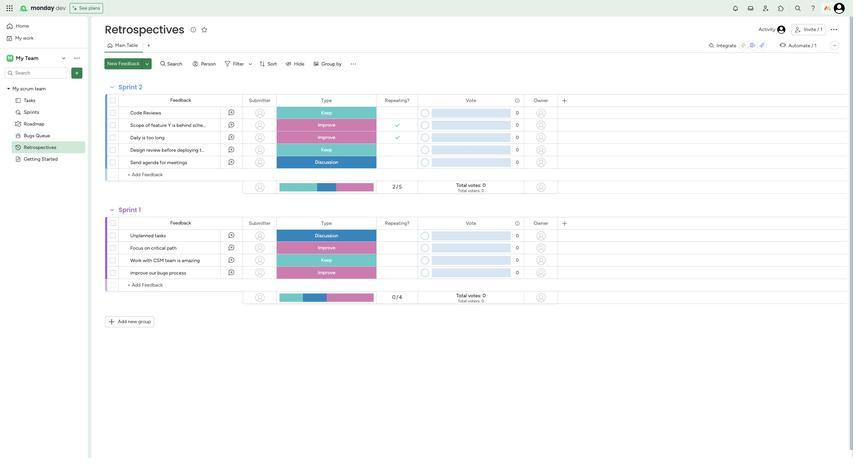 Task type: describe. For each thing, give the bounding box(es) containing it.
getting started
[[24, 156, 58, 162]]

on
[[145, 245, 150, 251]]

daily is too long
[[130, 135, 165, 141]]

see plans
[[79, 5, 100, 11]]

is left 'much'
[[212, 147, 216, 153]]

public board image
[[15, 97, 21, 104]]

options image
[[830, 25, 839, 33]]

1 type from the top
[[322, 97, 332, 103]]

maria williams image
[[835, 3, 846, 14]]

new
[[128, 319, 137, 325]]

plans
[[89, 5, 100, 11]]

see
[[79, 5, 87, 11]]

roadmap
[[24, 121, 44, 127]]

workspace selection element
[[7, 54, 40, 62]]

2 vote from the top
[[466, 220, 477, 226]]

workspace image
[[7, 54, 13, 62]]

daily
[[130, 135, 141, 141]]

automate / 1
[[789, 43, 817, 48]]

meetings
[[167, 160, 187, 166]]

/ for automate
[[812, 43, 814, 48]]

2 votes: from the top
[[469, 293, 482, 299]]

2 discussion from the top
[[315, 233, 338, 239]]

v2 search image
[[161, 60, 166, 68]]

work
[[23, 35, 34, 41]]

keep for code reviews
[[321, 110, 332, 116]]

1 type field from the top
[[320, 97, 334, 104]]

2 type field from the top
[[320, 220, 334, 227]]

bugs
[[24, 133, 35, 139]]

sort
[[268, 61, 277, 67]]

hide button
[[283, 58, 309, 69]]

monday
[[31, 4, 54, 12]]

design
[[130, 147, 145, 153]]

main table
[[115, 42, 138, 48]]

caret down image
[[7, 86, 10, 91]]

path
[[167, 245, 177, 251]]

public board image
[[15, 156, 21, 162]]

sort button
[[257, 58, 281, 69]]

1 votes: from the top
[[469, 183, 482, 188]]

feedback for 1
[[170, 220, 191, 226]]

m
[[8, 55, 12, 61]]

workspace options image
[[73, 55, 80, 62]]

2 vote field from the top
[[465, 220, 478, 227]]

started
[[42, 156, 58, 162]]

group by
[[322, 61, 342, 67]]

/ for 2
[[397, 184, 399, 190]]

4 improve from the top
[[318, 270, 336, 276]]

invite / 1 button
[[792, 24, 826, 35]]

1 repeating? field from the top
[[384, 97, 412, 104]]

invite members image
[[763, 5, 770, 12]]

sprint for sprint 1
[[119, 206, 137, 214]]

behind
[[177, 122, 192, 128]]

column information image for 2nd vote field from the top
[[515, 221, 521, 226]]

new feedback
[[107, 61, 140, 67]]

1 submitter from the top
[[249, 97, 271, 103]]

1 for automate / 1
[[815, 43, 817, 48]]

owner for first owner field from the top
[[534, 97, 549, 103]]

0 horizontal spatial team
[[35, 86, 46, 92]]

monday dev
[[31, 4, 66, 12]]

menu image
[[350, 60, 357, 67]]

code reviews
[[130, 110, 161, 116]]

1 horizontal spatial tasks
[[200, 147, 211, 153]]

bugs queue
[[24, 133, 50, 139]]

1 vote field from the top
[[465, 97, 478, 104]]

integrate
[[717, 43, 737, 48]]

2 inside field
[[139, 83, 142, 91]]

filter
[[233, 61, 244, 67]]

Sprint 2 field
[[117, 83, 144, 92]]

unplanned
[[130, 233, 154, 239]]

automate
[[789, 43, 811, 48]]

+ Add Feedback text field
[[122, 171, 240, 179]]

2 submitter field from the top
[[247, 220, 273, 227]]

0 vertical spatial retrospectives
[[105, 22, 185, 37]]

scope
[[130, 122, 144, 128]]

apps image
[[778, 5, 785, 12]]

2 improve from the top
[[318, 135, 336, 140]]

column information image for second vote field from the bottom of the page
[[515, 98, 521, 103]]

5
[[399, 184, 402, 190]]

sprint 1
[[119, 206, 141, 214]]

reviews
[[143, 110, 161, 116]]

Search field
[[166, 59, 186, 69]]

list box containing my scrum team
[[0, 81, 88, 258]]

queue
[[36, 133, 50, 139]]

options image
[[73, 70, 80, 76]]

send
[[130, 160, 142, 166]]

send agenda for meetings
[[130, 160, 187, 166]]

is right y
[[172, 122, 176, 128]]

/ for 0
[[397, 294, 399, 301]]

feature
[[151, 122, 167, 128]]

show board description image
[[189, 26, 198, 33]]

0 / 4
[[393, 294, 403, 301]]

invite / 1
[[805, 27, 823, 32]]

group
[[322, 61, 336, 67]]

feedback for 2
[[170, 97, 191, 103]]

main table button
[[105, 40, 143, 51]]

focus on critical path
[[130, 245, 177, 251]]

our
[[149, 270, 156, 276]]

add to favorites image
[[201, 26, 208, 33]]

owner for second owner field
[[534, 220, 549, 226]]

table
[[127, 42, 138, 48]]

my team
[[16, 55, 38, 61]]

sprint 2
[[119, 83, 142, 91]]



Task type: vqa. For each thing, say whether or not it's contained in the screenshot.
is
yes



Task type: locate. For each thing, give the bounding box(es) containing it.
0 vertical spatial 1
[[821, 27, 823, 32]]

sprint up the unplanned
[[119, 206, 137, 214]]

1 horizontal spatial retrospectives
[[105, 22, 185, 37]]

0 vertical spatial sprint
[[119, 83, 137, 91]]

arrow down image
[[247, 60, 255, 68]]

0 vertical spatial owner field
[[533, 97, 551, 104]]

design review before deploying tasks is much better
[[130, 147, 243, 153]]

0 vertical spatial feedback
[[119, 61, 140, 67]]

unplanned tasks
[[130, 233, 166, 239]]

new feedback button
[[105, 58, 142, 69]]

1 vertical spatial 1
[[815, 43, 817, 48]]

Sprint 1 field
[[117, 206, 143, 215]]

0 horizontal spatial 1
[[139, 206, 141, 214]]

0 vertical spatial repeating?
[[385, 97, 410, 103]]

1 vertical spatial type
[[322, 220, 332, 226]]

feedback up the 'path'
[[170, 220, 191, 226]]

add new group button
[[105, 316, 154, 327]]

1 vertical spatial feedback
[[170, 97, 191, 103]]

Submitter field
[[247, 97, 273, 104], [247, 220, 273, 227]]

sprints
[[24, 109, 39, 115]]

getting
[[24, 156, 40, 162]]

improve
[[130, 270, 148, 276]]

add view image
[[147, 43, 150, 48]]

0 vertical spatial 2
[[139, 83, 142, 91]]

1 vertical spatial submitter field
[[247, 220, 273, 227]]

repeating?
[[385, 97, 410, 103], [385, 220, 410, 226]]

main
[[115, 42, 126, 48]]

option
[[0, 82, 88, 84]]

2 voters: from the top
[[468, 299, 481, 304]]

0 vertical spatial repeating? field
[[384, 97, 412, 104]]

2 keep from the top
[[321, 147, 332, 153]]

1 vertical spatial keep
[[321, 147, 332, 153]]

1 vertical spatial owner
[[534, 220, 549, 226]]

2 sprint from the top
[[119, 206, 137, 214]]

before
[[162, 147, 176, 153]]

0 vertical spatial column information image
[[515, 98, 521, 103]]

0 horizontal spatial 2
[[139, 83, 142, 91]]

feedback up behind
[[170, 97, 191, 103]]

code
[[130, 110, 142, 116]]

dev
[[56, 4, 66, 12]]

0 vertical spatial team
[[35, 86, 46, 92]]

0 vertical spatial tasks
[[200, 147, 211, 153]]

0 horizontal spatial retrospectives
[[24, 144, 56, 150]]

1 vertical spatial discussion
[[315, 233, 338, 239]]

my right caret down icon
[[12, 86, 19, 92]]

process
[[169, 270, 186, 276]]

my right workspace icon at top left
[[16, 55, 24, 61]]

Vote field
[[465, 97, 478, 104], [465, 220, 478, 227]]

1 discussion from the top
[[315, 159, 338, 165]]

1 horizontal spatial team
[[165, 258, 176, 264]]

1 sprint from the top
[[119, 83, 137, 91]]

1 vertical spatial sprint
[[119, 206, 137, 214]]

my inside my work "button"
[[15, 35, 22, 41]]

2 total votes: 0 total voters: 0 from the top
[[457, 293, 486, 304]]

1 horizontal spatial 1
[[815, 43, 817, 48]]

1 vote from the top
[[466, 97, 477, 103]]

feedback
[[119, 61, 140, 67], [170, 97, 191, 103], [170, 220, 191, 226]]

/ left 4
[[397, 294, 399, 301]]

0 vertical spatial type
[[322, 97, 332, 103]]

search everything image
[[795, 5, 802, 12]]

my left work
[[15, 35, 22, 41]]

1 horizontal spatial 2
[[393, 184, 396, 190]]

is left the amazing in the left of the page
[[177, 258, 181, 264]]

votes:
[[469, 183, 482, 188], [469, 293, 482, 299]]

collapse board header image
[[833, 43, 838, 48]]

2 vertical spatial my
[[12, 86, 19, 92]]

2 column information image from the top
[[515, 221, 521, 226]]

filter button
[[222, 58, 255, 69]]

amazing
[[182, 258, 200, 264]]

too
[[147, 135, 154, 141]]

/ right automate
[[812, 43, 814, 48]]

my for my scrum team
[[12, 86, 19, 92]]

2 repeating? from the top
[[385, 220, 410, 226]]

1 voters: from the top
[[468, 188, 481, 193]]

1 vertical spatial my
[[16, 55, 24, 61]]

better
[[230, 147, 243, 153]]

0 vertical spatial vote
[[466, 97, 477, 103]]

1 right invite
[[821, 27, 823, 32]]

2 up code
[[139, 83, 142, 91]]

1 owner from the top
[[534, 97, 549, 103]]

sprint for sprint 2
[[119, 83, 137, 91]]

2 vertical spatial keep
[[321, 257, 332, 263]]

see plans button
[[70, 3, 103, 13]]

deploying
[[177, 147, 199, 153]]

inbox image
[[748, 5, 755, 12]]

1 vertical spatial vote
[[466, 220, 477, 226]]

new
[[107, 61, 117, 67]]

1 vertical spatial votes:
[[469, 293, 482, 299]]

/ inside button
[[818, 27, 820, 32]]

1 submitter field from the top
[[247, 97, 273, 104]]

2 repeating? field from the top
[[384, 220, 412, 227]]

dapulse integrations image
[[709, 43, 715, 48]]

tasks
[[200, 147, 211, 153], [155, 233, 166, 239]]

1 down invite / 1
[[815, 43, 817, 48]]

Type field
[[320, 97, 334, 104], [320, 220, 334, 227]]

1 vertical spatial vote field
[[465, 220, 478, 227]]

0 vertical spatial owner
[[534, 97, 549, 103]]

2 / 5
[[393, 184, 402, 190]]

my work
[[15, 35, 34, 41]]

by
[[337, 61, 342, 67]]

work
[[130, 258, 142, 264]]

vote
[[466, 97, 477, 103], [466, 220, 477, 226]]

my inside workspace selection element
[[16, 55, 24, 61]]

1 for invite / 1
[[821, 27, 823, 32]]

Repeating? field
[[384, 97, 412, 104], [384, 220, 412, 227]]

2 owner from the top
[[534, 220, 549, 226]]

Owner field
[[533, 97, 551, 104], [533, 220, 551, 227]]

0 vertical spatial total votes: 0 total voters: 0
[[457, 183, 486, 193]]

team
[[25, 55, 38, 61]]

1 vertical spatial submitter
[[249, 220, 271, 226]]

my scrum team
[[12, 86, 46, 92]]

0 vertical spatial keep
[[321, 110, 332, 116]]

4
[[399, 294, 403, 301]]

group
[[138, 319, 151, 325]]

Search in workspace field
[[14, 69, 58, 77]]

work with csm team is amazing
[[130, 258, 200, 264]]

with
[[143, 258, 152, 264]]

2 type from the top
[[322, 220, 332, 226]]

1 owner field from the top
[[533, 97, 551, 104]]

tasks
[[24, 97, 35, 103]]

0 vertical spatial votes:
[[469, 183, 482, 188]]

0 vertical spatial submitter
[[249, 97, 271, 103]]

focus
[[130, 245, 143, 251]]

1 inside sprint 1 field
[[139, 206, 141, 214]]

1 up the unplanned
[[139, 206, 141, 214]]

2 submitter from the top
[[249, 220, 271, 226]]

retrospectives up getting started
[[24, 144, 56, 150]]

notifications image
[[733, 5, 740, 12]]

2 vertical spatial 1
[[139, 206, 141, 214]]

/ left the 5
[[397, 184, 399, 190]]

improve our bugs process
[[130, 270, 186, 276]]

1 total votes: 0 total voters: 0 from the top
[[457, 183, 486, 193]]

agenda
[[143, 160, 159, 166]]

scope of feature y is behind schedule
[[130, 122, 212, 128]]

feedback right new
[[119, 61, 140, 67]]

0 vertical spatial type field
[[320, 97, 334, 104]]

/
[[818, 27, 820, 32], [812, 43, 814, 48], [397, 184, 399, 190], [397, 294, 399, 301]]

1 vertical spatial team
[[165, 258, 176, 264]]

activity button
[[757, 24, 789, 35]]

home button
[[4, 21, 74, 32]]

select product image
[[6, 5, 13, 12]]

2 horizontal spatial 1
[[821, 27, 823, 32]]

1 vertical spatial repeating?
[[385, 220, 410, 226]]

person button
[[190, 58, 220, 69]]

1 vertical spatial 2
[[393, 184, 396, 190]]

1 keep from the top
[[321, 110, 332, 116]]

my
[[15, 35, 22, 41], [16, 55, 24, 61], [12, 86, 19, 92]]

1 inside invite / 1 button
[[821, 27, 823, 32]]

keep for work with csm team is amazing
[[321, 257, 332, 263]]

sprint down the new feedback 'button'
[[119, 83, 137, 91]]

1 vertical spatial type field
[[320, 220, 334, 227]]

invite
[[805, 27, 817, 32]]

/ for invite
[[818, 27, 820, 32]]

scrum
[[20, 86, 34, 92]]

1 vertical spatial owner field
[[533, 220, 551, 227]]

long
[[155, 135, 165, 141]]

person
[[201, 61, 216, 67]]

is left too on the left
[[142, 135, 145, 141]]

1 repeating? from the top
[[385, 97, 410, 103]]

is
[[172, 122, 176, 128], [142, 135, 145, 141], [212, 147, 216, 153], [177, 258, 181, 264]]

autopilot image
[[781, 41, 787, 50]]

improve
[[318, 122, 336, 128], [318, 135, 336, 140], [318, 245, 336, 251], [318, 270, 336, 276]]

0 vertical spatial my
[[15, 35, 22, 41]]

column information image
[[515, 98, 521, 103], [515, 221, 521, 226]]

bugs
[[157, 270, 168, 276]]

2 owner field from the top
[[533, 220, 551, 227]]

home
[[16, 23, 29, 29]]

add
[[118, 319, 127, 325]]

/ right invite
[[818, 27, 820, 32]]

my for my work
[[15, 35, 22, 41]]

0 vertical spatial discussion
[[315, 159, 338, 165]]

Retrospectives field
[[103, 22, 186, 37]]

retrospectives up add view icon
[[105, 22, 185, 37]]

help image
[[810, 5, 817, 12]]

1 vertical spatial column information image
[[515, 221, 521, 226]]

1 vertical spatial repeating? field
[[384, 220, 412, 227]]

+ Add Feedback text field
[[122, 281, 240, 289]]

team right csm
[[165, 258, 176, 264]]

hide
[[294, 61, 305, 67]]

team right the scrum
[[35, 86, 46, 92]]

y
[[168, 122, 171, 128]]

my for my team
[[16, 55, 24, 61]]

1 improve from the top
[[318, 122, 336, 128]]

add new group
[[118, 319, 151, 325]]

csm
[[153, 258, 164, 264]]

retrospectives
[[105, 22, 185, 37], [24, 144, 56, 150]]

my work button
[[4, 33, 74, 44]]

review
[[146, 147, 161, 153]]

for
[[160, 160, 166, 166]]

3 keep from the top
[[321, 257, 332, 263]]

list box
[[0, 81, 88, 258]]

group by button
[[311, 58, 346, 69]]

0 vertical spatial vote field
[[465, 97, 478, 104]]

of
[[145, 122, 150, 128]]

feedback inside 'button'
[[119, 61, 140, 67]]

tasks up critical
[[155, 233, 166, 239]]

angle down image
[[146, 61, 149, 66]]

0 vertical spatial submitter field
[[247, 97, 273, 104]]

1 vertical spatial tasks
[[155, 233, 166, 239]]

0 horizontal spatial tasks
[[155, 233, 166, 239]]

submitter
[[249, 97, 271, 103], [249, 220, 271, 226]]

1 vertical spatial total votes: 0 total voters: 0
[[457, 293, 486, 304]]

activity
[[760, 27, 776, 32]]

2 vertical spatial feedback
[[170, 220, 191, 226]]

repeating? for second repeating? field from the bottom
[[385, 97, 410, 103]]

3 improve from the top
[[318, 245, 336, 251]]

discussion
[[315, 159, 338, 165], [315, 233, 338, 239]]

1 vertical spatial retrospectives
[[24, 144, 56, 150]]

1 column information image from the top
[[515, 98, 521, 103]]

type
[[322, 97, 332, 103], [322, 220, 332, 226]]

repeating? for first repeating? field from the bottom of the page
[[385, 220, 410, 226]]

much
[[217, 147, 229, 153]]

keep
[[321, 110, 332, 116], [321, 147, 332, 153], [321, 257, 332, 263]]

1 vertical spatial voters:
[[468, 299, 481, 304]]

tasks left 'much'
[[200, 147, 211, 153]]

2 left the 5
[[393, 184, 396, 190]]

0 vertical spatial voters:
[[468, 188, 481, 193]]



